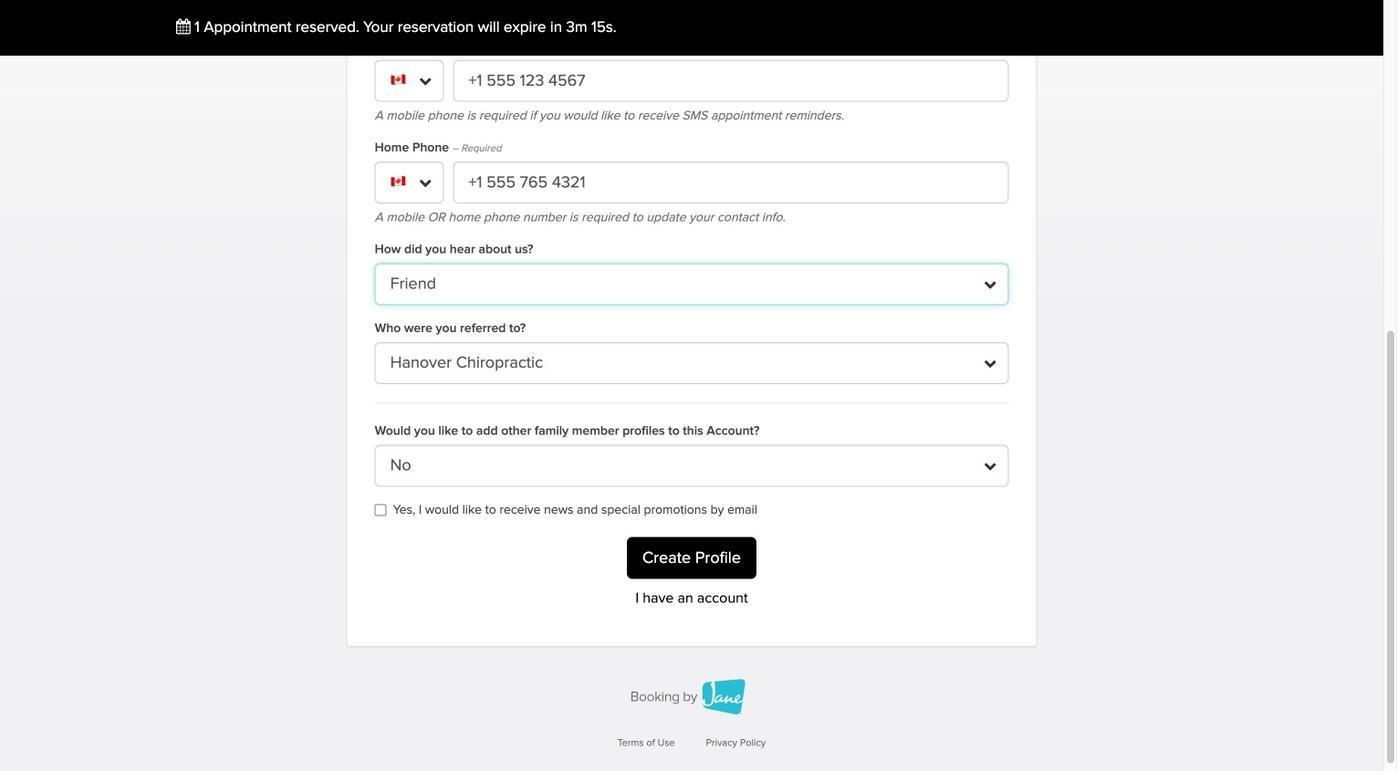 Task type: describe. For each thing, give the bounding box(es) containing it.
Email Address email field
[[375, 0, 1009, 23]]

calendar image
[[176, 19, 191, 35]]



Task type: locate. For each thing, give the bounding box(es) containing it.
None telephone field
[[453, 60, 1009, 102]]

None checkbox
[[375, 504, 387, 516]]

None telephone field
[[453, 162, 1009, 204]]



Task type: vqa. For each thing, say whether or not it's contained in the screenshot.
exclamation sign ICON on the top of the page
no



